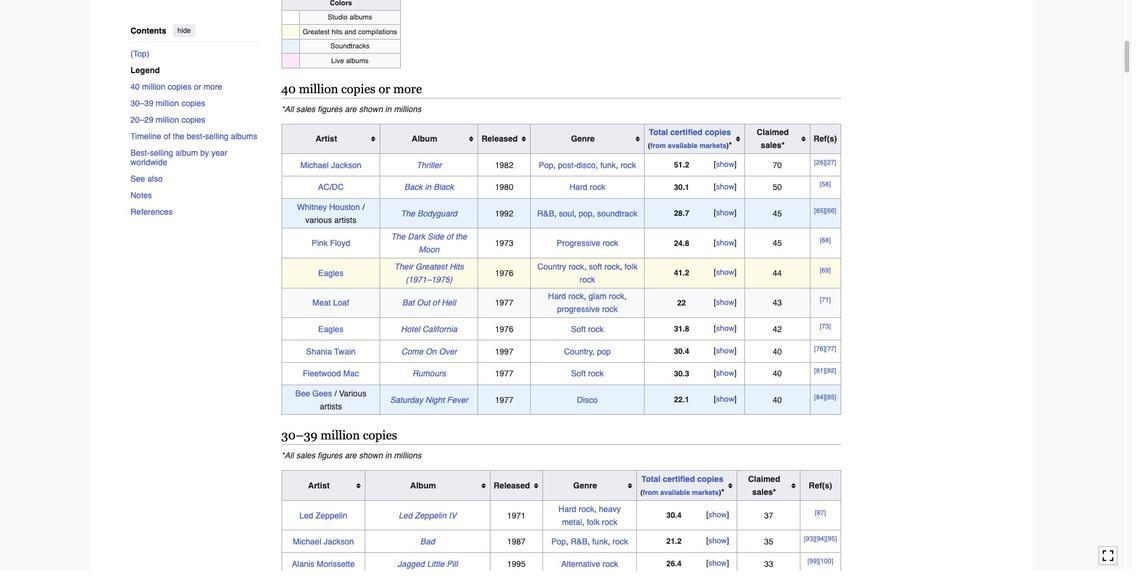 Task type: vqa. For each thing, say whether or not it's contained in the screenshot.
the left page
no



Task type: describe. For each thing, give the bounding box(es) containing it.
31.8
[[674, 325, 689, 334]]

[84] link
[[814, 393, 825, 401]]

meat loaf link
[[312, 298, 349, 308]]

gees
[[312, 389, 332, 398]]

jackson for thriller
[[331, 160, 361, 170]]

references link
[[130, 203, 258, 220]]

show button for california
[[712, 323, 738, 335]]

0 horizontal spatial pop
[[579, 209, 592, 218]]

back
[[404, 183, 423, 192]]

folk rock
[[580, 262, 637, 284]]

0 horizontal spatial greatest
[[303, 28, 330, 36]]

hard rock ,
[[558, 505, 599, 514]]

rock link for pop , r&b , funk , rock
[[612, 537, 628, 547]]

) for 70
[[726, 142, 729, 150]]

bad
[[420, 537, 435, 547]]

genre for heavy metal
[[573, 481, 597, 491]]

led for led zeppelin
[[299, 511, 313, 520]]

) for 37
[[719, 489, 721, 497]]

sales* for 70
[[761, 141, 785, 150]]

worldwide
[[130, 157, 167, 167]]

thriller
[[416, 160, 442, 170]]

alternative rock
[[561, 559, 618, 569]]

, left glam
[[584, 292, 586, 301]]

rock down glam rock link on the bottom
[[602, 305, 618, 314]]

folk rock link for hard rock ,
[[587, 518, 617, 527]]

20–29 million copies
[[130, 115, 205, 124]]

1 *all from the top
[[281, 104, 294, 114]]

show for night
[[716, 395, 734, 404]]

soft for 1976
[[571, 324, 586, 334]]

show button for on
[[712, 345, 738, 358]]

40 for come on over
[[773, 347, 782, 356]]

pop link for pop , post-disco , funk , rock
[[539, 160, 553, 170]]

rock down country , pop
[[588, 369, 604, 379]]

whitney houston link
[[297, 202, 360, 212]]

come on over
[[401, 347, 457, 356]]

legend link
[[130, 62, 267, 78]]

2 more from the left
[[393, 82, 422, 96]]

see
[[130, 174, 145, 183]]

alanis
[[292, 559, 314, 569]]

the dark side of the moon
[[391, 232, 467, 255]]

their greatest hits (1971–1975) link
[[394, 262, 464, 284]]

[65] link
[[814, 207, 825, 215]]

available for folk rock
[[660, 489, 690, 497]]

markets for 37
[[692, 489, 719, 497]]

hell
[[442, 298, 456, 308]]

1 sales from the top
[[296, 104, 315, 114]]

0 horizontal spatial r&b link
[[537, 209, 554, 218]]

, down hard rock
[[574, 209, 576, 218]]

1 vertical spatial in
[[425, 183, 431, 192]]

led zeppelin
[[299, 511, 347, 520]]

progressive rock link
[[557, 305, 618, 314]]

alanis morissette link
[[292, 559, 355, 569]]

claimed sales* for 37
[[748, 475, 780, 497]]

best-selling album by year worldwide
[[130, 148, 227, 167]]

country link
[[564, 347, 593, 356]]

[65]
[[814, 207, 825, 215]]

[93]
[[804, 535, 815, 543]]

[87] link
[[815, 509, 826, 517]]

rock right disco
[[621, 160, 636, 170]]

funk link for funk
[[600, 160, 616, 170]]

0 horizontal spatial folk
[[587, 518, 600, 527]]

1 vertical spatial 30–39 million copies
[[281, 429, 397, 443]]

from for funk
[[650, 142, 666, 150]]

moon
[[419, 245, 439, 255]]

rock left soft
[[569, 262, 584, 271]]

, down , folk rock
[[608, 537, 610, 547]]

heavy metal link
[[562, 505, 621, 527]]

(top) link
[[130, 45, 258, 62]]

0 horizontal spatial of
[[163, 131, 170, 141]]

30.3
[[674, 369, 689, 378]]

show for little
[[708, 559, 727, 568]]

live albums
[[331, 56, 369, 65]]

greatest inside their greatest hits (1971–1975)
[[415, 262, 447, 271]]

[77]
[[825, 345, 836, 353]]

zeppelin for led zeppelin
[[316, 511, 347, 520]]

50
[[773, 183, 782, 192]]

the for the dark side of the moon
[[391, 232, 405, 242]]

folk inside folk rock
[[625, 262, 637, 271]]

album for led zeppelin iv
[[410, 481, 436, 491]]

notes link
[[130, 187, 258, 203]]

bodyguard
[[417, 209, 457, 218]]

2 *all sales figures are shown in millions from the top
[[281, 451, 421, 461]]

bat out of hell
[[402, 298, 456, 308]]

artist for jackson
[[316, 134, 337, 144]]

country rock link
[[537, 262, 584, 271]]

rock inside folk rock
[[580, 275, 595, 284]]

0 horizontal spatial r&b
[[537, 209, 554, 218]]

rock down progressive rock link
[[588, 324, 604, 334]]

hits
[[332, 28, 343, 36]]

2 figures from the top
[[318, 451, 342, 461]]

album for thriller
[[412, 134, 437, 144]]

saturday
[[390, 395, 423, 405]]

rumours
[[412, 369, 446, 379]]

rock down heavy
[[602, 518, 617, 527]]

bee
[[295, 389, 310, 398]]

0 horizontal spatial 30–39 million copies
[[130, 98, 205, 108]]

country , pop
[[564, 347, 611, 356]]

see also link
[[130, 170, 258, 187]]

2 vertical spatial in
[[385, 451, 392, 461]]

[81] [82]
[[814, 367, 836, 375]]

2 *all from the top
[[281, 451, 294, 461]]

[69] link
[[820, 266, 831, 275]]

hard for hard rock
[[570, 183, 587, 192]]

certified for folk rock
[[663, 475, 695, 484]]

selling inside best-selling album by year worldwide
[[149, 148, 173, 157]]

43
[[773, 298, 782, 308]]

legend
[[130, 65, 160, 75]]

1977 for of
[[495, 298, 513, 308]]

, down metal at the bottom
[[566, 537, 568, 547]]

floyd
[[330, 239, 350, 248]]

pop , r&b , funk , rock
[[551, 537, 628, 547]]

from available markets link for folk rock
[[643, 489, 719, 497]]

[76]
[[814, 345, 825, 353]]

[76] [77]
[[814, 345, 836, 353]]

1980
[[495, 183, 513, 192]]

eagles link for their
[[318, 269, 344, 278]]

references
[[130, 207, 172, 216]]

million for 20–29 million copies link
[[155, 115, 179, 124]]

1976 for hotel california
[[495, 324, 513, 334]]

led zeppelin link
[[299, 511, 347, 520]]

44
[[773, 269, 782, 278]]

shania
[[306, 347, 332, 356]]

2 1977 from the top
[[495, 369, 513, 379]]

bee gees
[[295, 389, 332, 398]]

1 horizontal spatial of
[[432, 298, 439, 308]]

[93] link
[[804, 535, 815, 543]]

soft rock for 1976
[[571, 324, 604, 334]]

show button for zeppelin
[[705, 509, 731, 522]]

[81] link
[[814, 367, 825, 375]]

2 40 million copies or more from the left
[[281, 82, 422, 96]]

, up alternative rock
[[588, 537, 590, 547]]

total for folk rock
[[641, 475, 660, 484]]

1992
[[495, 209, 513, 218]]

ref(s) for 70
[[814, 134, 837, 144]]

[58] link
[[820, 181, 831, 189]]

genre for post-disco
[[571, 134, 595, 144]]

over
[[439, 347, 457, 356]]

sales* for 37
[[752, 488, 776, 497]]

jagged
[[397, 559, 425, 569]]

42
[[773, 324, 782, 334]]

* for 70
[[729, 141, 732, 150]]

california
[[422, 324, 457, 334]]

meat
[[312, 298, 331, 308]]

0 vertical spatial 30–39
[[130, 98, 153, 108]]

rock right soft
[[604, 262, 620, 271]]

1 vertical spatial funk
[[592, 537, 608, 547]]

show for bodyguard
[[716, 208, 734, 217]]

2 millions from the top
[[394, 451, 421, 461]]

rock up soft rock link
[[603, 239, 618, 248]]

30.1
[[674, 183, 689, 192]]

soft
[[589, 262, 602, 271]]

artist for zeppelin
[[308, 481, 330, 491]]

various
[[305, 215, 332, 225]]

artists for various
[[334, 215, 356, 225]]

30.4 for pop
[[674, 347, 689, 356]]

[99] [100]
[[808, 557, 833, 566]]

[95]
[[826, 535, 837, 543]]

40 for saturday night fever
[[773, 395, 782, 405]]

, up , folk rock
[[594, 505, 597, 514]]

iv
[[449, 511, 457, 520]]

post-disco link
[[558, 160, 596, 170]]

markets for 70
[[699, 142, 726, 150]]

, left soft
[[584, 262, 586, 271]]

, folk rock
[[582, 518, 617, 527]]

show for greatest
[[716, 268, 734, 277]]

hide button
[[172, 24, 195, 37]]

, down hard rock ,
[[582, 518, 584, 527]]

michael jackson for thriller
[[300, 160, 361, 170]]

, right glam
[[624, 292, 627, 301]]

rock right alternative
[[603, 559, 618, 569]]

show for california
[[716, 324, 734, 333]]

country for country rock , soft rock ,
[[537, 262, 566, 271]]

back in black
[[404, 183, 454, 192]]

albums for studio albums
[[350, 13, 372, 21]]

soft rock for 1977
[[571, 369, 604, 379]]

0 vertical spatial pop link
[[579, 209, 592, 218]]

glam
[[589, 292, 606, 301]]

1 horizontal spatial r&b
[[571, 537, 588, 547]]

eagles link for hotel
[[318, 324, 344, 334]]

bee gees link
[[295, 389, 332, 398]]

1 horizontal spatial selling
[[205, 131, 228, 141]]

hard for hard rock ,
[[558, 505, 576, 514]]

michael jackson link for bad
[[293, 537, 354, 547]]

2 vertical spatial albums
[[230, 131, 257, 141]]

more inside the 40 million copies or more link
[[203, 82, 222, 91]]

pop link for pop , r&b , funk , rock
[[551, 537, 566, 547]]

show button for little
[[705, 558, 731, 570]]

( for folk rock
[[640, 489, 643, 497]]

total certified copies ( from available markets ) * for folk rock
[[640, 475, 724, 497]]

disco
[[576, 160, 596, 170]]

the for the bodyguard
[[401, 209, 415, 218]]

heavy
[[599, 505, 621, 514]]

country for country , pop
[[564, 347, 593, 356]]

best-
[[130, 148, 149, 157]]

30.4 for heavy metal
[[666, 511, 682, 520]]



Task type: locate. For each thing, give the bounding box(es) containing it.
1 vertical spatial genre
[[573, 481, 597, 491]]

1 vertical spatial soft
[[571, 369, 586, 379]]

show button for dark
[[712, 237, 738, 249]]

0 vertical spatial albums
[[350, 13, 372, 21]]

country rock , soft rock ,
[[537, 262, 625, 271]]

1 vertical spatial country
[[564, 347, 593, 356]]

r&b link left soul link
[[537, 209, 554, 218]]

bat out of hell link
[[402, 298, 456, 308]]

1 shown from the top
[[359, 104, 383, 114]]

hard for hard rock , glam rock , progressive rock
[[548, 292, 566, 301]]

1 vertical spatial claimed
[[748, 475, 780, 484]]

1977
[[495, 298, 513, 308], [495, 369, 513, 379], [495, 395, 513, 405]]

sales* up 70
[[761, 141, 785, 150]]

soft rock link for 1976
[[571, 324, 604, 334]]

1 vertical spatial the
[[455, 232, 467, 242]]

1977 right fever
[[495, 395, 513, 405]]

2 sales from the top
[[296, 451, 315, 461]]

the bodyguard link
[[401, 209, 457, 218]]

[85]
[[825, 393, 836, 401]]

0 vertical spatial country
[[537, 262, 566, 271]]

million for the 40 million copies or more link
[[142, 82, 165, 91]]

released up 1971
[[494, 481, 530, 491]]

2 eagles link from the top
[[318, 324, 344, 334]]

1 are from the top
[[345, 104, 357, 114]]

1 soft rock link from the top
[[571, 324, 604, 334]]

1 vertical spatial eagles
[[318, 324, 344, 334]]

folk right soft rock link
[[625, 262, 637, 271]]

dark
[[408, 232, 425, 242]]

figures down live
[[318, 104, 342, 114]]

soft rock
[[571, 324, 604, 334], [571, 369, 604, 379]]

1 vertical spatial from
[[643, 489, 658, 497]]

released for 1982
[[482, 134, 518, 144]]

45 for 1973
[[773, 239, 782, 248]]

40 million copies or more up 30–39 million copies link
[[130, 82, 222, 91]]

eagles for hotel
[[318, 324, 344, 334]]

3 1977 from the top
[[495, 395, 513, 405]]

, left soundtrack link
[[592, 209, 595, 218]]

1 vertical spatial figures
[[318, 451, 342, 461]]

0 vertical spatial soft rock
[[571, 324, 604, 334]]

progressive
[[557, 305, 600, 314]]

of inside the dark side of the moon
[[446, 232, 453, 242]]

30–39
[[130, 98, 153, 108], [281, 429, 318, 443]]

genre up disco
[[571, 134, 595, 144]]

show button for bodyguard
[[712, 207, 738, 220]]

total certified copies link for folk rock
[[641, 475, 723, 484]]

led left iv
[[399, 511, 412, 520]]

1 vertical spatial rock link
[[612, 537, 628, 547]]

, up hard rock
[[596, 160, 598, 170]]

30.4 down "31.8"
[[674, 347, 689, 356]]

r&b link down metal at the bottom
[[571, 537, 588, 547]]

black
[[434, 183, 454, 192]]

*all sales figures are shown in millions down / various artists
[[281, 451, 421, 461]]

pop link right country link
[[597, 347, 611, 356]]

led for led zeppelin iv
[[399, 511, 412, 520]]

0 horizontal spatial 30–39
[[130, 98, 153, 108]]

folk rock link for country rock , soft rock ,
[[580, 262, 637, 284]]

michael up alanis
[[293, 537, 321, 547]]

soft rock link
[[571, 324, 604, 334], [571, 369, 604, 379]]

1 vertical spatial /
[[334, 389, 337, 398]]

1 vertical spatial eagles link
[[318, 324, 344, 334]]

0 vertical spatial available
[[668, 142, 698, 150]]

released for 1971
[[494, 481, 530, 491]]

1 more from the left
[[203, 82, 222, 91]]

0 vertical spatial artist
[[316, 134, 337, 144]]

1 vertical spatial pop
[[597, 347, 611, 356]]

0 vertical spatial 45
[[773, 209, 782, 218]]

1 horizontal spatial zeppelin
[[415, 511, 446, 520]]

2 horizontal spatial of
[[446, 232, 453, 242]]

soul link
[[559, 209, 574, 218]]

artists for various
[[320, 402, 342, 411]]

1 vertical spatial r&b link
[[571, 537, 588, 547]]

million for 30–39 million copies link
[[155, 98, 179, 108]]

total certified copies ( from available markets ) * for funk
[[648, 128, 732, 150]]

2 45 from the top
[[773, 239, 782, 248]]

0 vertical spatial hard rock link
[[570, 183, 605, 192]]

( for funk
[[648, 142, 650, 150]]

come
[[401, 347, 423, 356]]

2 are from the top
[[345, 451, 357, 461]]

0 vertical spatial the
[[173, 131, 184, 141]]

sales* up 37
[[752, 488, 776, 497]]

0 horizontal spatial zeppelin
[[316, 511, 347, 520]]

1 *all sales figures are shown in millions from the top
[[281, 104, 421, 114]]

rock link down , folk rock
[[612, 537, 628, 547]]

30–39 up 20–29
[[130, 98, 153, 108]]

albums up and
[[350, 13, 372, 21]]

0 vertical spatial total certified copies ( from available markets ) *
[[648, 128, 732, 150]]

jackson up morissette
[[324, 537, 354, 547]]

fullscreen image
[[1102, 550, 1114, 562]]

0 vertical spatial in
[[385, 104, 392, 114]]

soft rock down progressive rock link
[[571, 324, 604, 334]]

1 vertical spatial sales*
[[752, 488, 776, 497]]

eagles link up shania twain link
[[318, 324, 344, 334]]

ac/dc
[[318, 183, 344, 192]]

jagged little pill
[[397, 559, 458, 569]]

million down / various artists
[[321, 429, 360, 443]]

0 vertical spatial artists
[[334, 215, 356, 225]]

0 vertical spatial certified
[[670, 128, 703, 137]]

2 1976 from the top
[[495, 324, 513, 334]]

see also
[[130, 174, 162, 183]]

show button for night
[[712, 394, 738, 406]]

1 eagles from the top
[[318, 269, 344, 278]]

show for zeppelin
[[708, 511, 727, 520]]

1 vertical spatial ref(s)
[[809, 481, 832, 491]]

artist up ac/dc
[[316, 134, 337, 144]]

1 vertical spatial available
[[660, 489, 690, 497]]

1 vertical spatial *all sales figures are shown in millions
[[281, 451, 421, 461]]

pop link right soul link
[[579, 209, 592, 218]]

1 vertical spatial folk rock link
[[587, 518, 617, 527]]

rumours link
[[412, 369, 446, 379]]

soft down progressive
[[571, 324, 586, 334]]

, right soft
[[620, 262, 622, 271]]

rock up progressive
[[568, 292, 584, 301]]

2 eagles from the top
[[318, 324, 344, 334]]

rock down , folk rock
[[612, 537, 628, 547]]

/ various artists
[[320, 389, 366, 411]]

rock link for pop , post-disco , funk , rock
[[621, 160, 636, 170]]

r&b
[[537, 209, 554, 218], [571, 537, 588, 547]]

of right side
[[446, 232, 453, 242]]

0 vertical spatial funk
[[600, 160, 616, 170]]

0 vertical spatial sales
[[296, 104, 315, 114]]

pop left post-
[[539, 160, 553, 170]]

total certified copies ( from available markets ) * up 21.2
[[640, 475, 724, 497]]

albums down soundtracks
[[346, 56, 369, 65]]

1 vertical spatial *
[[721, 488, 724, 497]]

/ for whitney houston
[[362, 202, 365, 212]]

1 vertical spatial soft rock link
[[571, 369, 604, 379]]

rock right glam
[[609, 292, 624, 301]]

1 eagles link from the top
[[318, 269, 344, 278]]

pink floyd
[[312, 239, 350, 248]]

eagles for their
[[318, 269, 344, 278]]

million right 20–29
[[155, 115, 179, 124]]

total for funk
[[649, 128, 668, 137]]

come on over link
[[401, 347, 457, 356]]

1 horizontal spatial greatest
[[415, 262, 447, 271]]

show button for in
[[712, 181, 738, 193]]

1 vertical spatial )
[[719, 489, 721, 497]]

alternative rock link
[[561, 559, 618, 569]]

1 horizontal spatial the
[[455, 232, 467, 242]]

out
[[417, 298, 430, 308]]

2 soft from the top
[[571, 369, 586, 379]]

2 vertical spatial hard rock link
[[558, 505, 594, 514]]

are down live albums
[[345, 104, 357, 114]]

rock link right disco
[[621, 160, 636, 170]]

figures down / various artists
[[318, 451, 342, 461]]

1 soft from the top
[[571, 324, 586, 334]]

1976 down 1973 on the left top
[[495, 269, 513, 278]]

1 vertical spatial album
[[410, 481, 436, 491]]

, down progressive rock link
[[593, 347, 595, 356]]

claimed sales* for 70
[[757, 128, 789, 150]]

1 vertical spatial are
[[345, 451, 357, 461]]

0 vertical spatial pop link
[[539, 160, 553, 170]]

metal
[[562, 518, 582, 527]]

0 vertical spatial pop
[[579, 209, 592, 218]]

ref(s) for 37
[[809, 481, 832, 491]]

1 vertical spatial pop link
[[597, 347, 611, 356]]

0 vertical spatial michael jackson link
[[300, 160, 361, 170]]

jackson up "ac/dc" link
[[331, 160, 361, 170]]

artists inside / various artists
[[320, 402, 342, 411]]

1 vertical spatial jackson
[[324, 537, 354, 547]]

1 horizontal spatial 40 million copies or more
[[281, 82, 422, 96]]

michael for thriller
[[300, 160, 329, 170]]

alternative
[[561, 559, 600, 569]]

pop for pop , post-disco , funk , rock
[[539, 160, 553, 170]]

1 horizontal spatial /
[[362, 202, 365, 212]]

0 vertical spatial genre
[[571, 134, 595, 144]]

[85] link
[[825, 393, 836, 401]]

show for in
[[716, 182, 734, 191]]

soft rock link for 1977
[[571, 369, 604, 379]]

the inside the dark side of the moon
[[391, 232, 405, 242]]

1 vertical spatial from available markets link
[[643, 489, 719, 497]]

contents
[[130, 26, 166, 36]]

45
[[773, 209, 782, 218], [773, 239, 782, 248]]

certified for funk
[[670, 128, 703, 137]]

40 for rumours
[[773, 369, 782, 379]]

michael jackson link for thriller
[[300, 160, 361, 170]]

soft
[[571, 324, 586, 334], [571, 369, 586, 379]]

0 horizontal spatial more
[[203, 82, 222, 91]]

michael jackson for bad
[[293, 537, 354, 547]]

30.4 up 21.2
[[666, 511, 682, 520]]

by
[[200, 148, 209, 157]]

show for out
[[716, 298, 734, 307]]

30–39 million copies up 20–29 million copies at the left of the page
[[130, 98, 205, 108]]

1 millions from the top
[[394, 104, 421, 114]]

1 vertical spatial michael
[[293, 537, 321, 547]]

1 vertical spatial sales
[[296, 451, 315, 461]]

album
[[175, 148, 198, 157]]

1 vertical spatial of
[[446, 232, 453, 242]]

artists down gees
[[320, 402, 342, 411]]

[95] link
[[826, 535, 837, 543]]

on
[[426, 347, 437, 356]]

michael jackson up alanis morissette link
[[293, 537, 354, 547]]

albums right best- in the left of the page
[[230, 131, 257, 141]]

soft rock link down country , pop
[[571, 369, 604, 379]]

0 vertical spatial ref(s)
[[814, 134, 837, 144]]

little
[[427, 559, 444, 569]]

whitney houston
[[297, 202, 360, 212]]

, left soul link
[[554, 209, 557, 218]]

jackson for bad
[[324, 537, 354, 547]]

pop link left post-
[[539, 160, 553, 170]]

0 horizontal spatial selling
[[149, 148, 173, 157]]

copies
[[167, 82, 191, 91], [341, 82, 376, 96], [181, 98, 205, 108], [181, 115, 205, 124], [705, 128, 731, 137], [363, 429, 397, 443], [697, 475, 723, 484]]

[58]
[[820, 181, 831, 189]]

, right disco
[[616, 160, 618, 170]]

[76] link
[[814, 345, 825, 353]]

artists
[[334, 215, 356, 225], [320, 402, 342, 411]]

0 vertical spatial *
[[729, 141, 732, 150]]

1977 for fever
[[495, 395, 513, 405]]

country down "progressive" on the top
[[537, 262, 566, 271]]

greatest left 'hits'
[[303, 28, 330, 36]]

zeppelin for led zeppelin iv
[[415, 511, 446, 520]]

2 shown from the top
[[359, 451, 383, 461]]

hotel california
[[401, 324, 457, 334]]

1982
[[495, 160, 513, 170]]

the left best- in the left of the page
[[173, 131, 184, 141]]

[99] link
[[808, 557, 819, 566]]

0 vertical spatial 30–39 million copies
[[130, 98, 205, 108]]

sales*
[[761, 141, 785, 150], [752, 488, 776, 497]]

0 vertical spatial released
[[482, 134, 518, 144]]

funk right disco
[[600, 160, 616, 170]]

hard rock link for heavy metal
[[558, 505, 594, 514]]

hard rock link down the pop , post-disco , funk , rock
[[570, 183, 605, 192]]

0 vertical spatial rock link
[[621, 160, 636, 170]]

1 vertical spatial claimed sales*
[[748, 475, 780, 497]]

0 vertical spatial eagles
[[318, 269, 344, 278]]

1 1976 from the top
[[495, 269, 513, 278]]

folk rock link
[[580, 262, 637, 284], [587, 518, 617, 527]]

1 or from the left
[[194, 82, 201, 91]]

2 soft rock from the top
[[571, 369, 604, 379]]

the left dark
[[391, 232, 405, 242]]

0 horizontal spatial the
[[173, 131, 184, 141]]

eagles link up meat loaf link
[[318, 269, 344, 278]]

*all sales figures are shown in millions down live albums
[[281, 104, 421, 114]]

rock up , folk rock
[[579, 505, 594, 514]]

0 vertical spatial soft
[[571, 324, 586, 334]]

claimed up 37
[[748, 475, 780, 484]]

pop , post-disco , funk , rock
[[539, 160, 636, 170]]

artists inside / various artists
[[334, 215, 356, 225]]

best-selling album by year worldwide link
[[130, 144, 258, 170]]

0 vertical spatial michael jackson
[[300, 160, 361, 170]]

soft rock link down progressive rock link
[[571, 324, 604, 334]]

fleetwood mac
[[303, 369, 359, 379]]

1 vertical spatial millions
[[394, 451, 421, 461]]

hard
[[570, 183, 587, 192], [548, 292, 566, 301], [558, 505, 576, 514]]

1 horizontal spatial 30–39
[[281, 429, 318, 443]]

[69]
[[820, 266, 831, 275]]

1987
[[507, 537, 526, 547]]

1 vertical spatial albums
[[346, 56, 369, 65]]

show for on
[[716, 346, 734, 355]]

1 45 from the top
[[773, 209, 782, 218]]

show button for out
[[712, 297, 738, 309]]

0 vertical spatial *all
[[281, 104, 294, 114]]

[66] link
[[825, 207, 836, 215]]

[84]
[[814, 393, 825, 401]]

show for dark
[[716, 238, 734, 247]]

also
[[147, 174, 162, 183]]

total certified copies ( from available markets ) * up 51.2 at the right of page
[[648, 128, 732, 150]]

rock down the pop , post-disco , funk , rock
[[590, 183, 605, 192]]

zeppelin
[[316, 511, 347, 520], [415, 511, 446, 520]]

claimed for 70
[[757, 128, 789, 137]]

country down progressive
[[564, 347, 593, 356]]

eagles link
[[318, 269, 344, 278], [318, 324, 344, 334]]

shania twain link
[[306, 347, 356, 356]]

0 vertical spatial 1976
[[495, 269, 513, 278]]

pink floyd link
[[312, 239, 350, 248]]

1 horizontal spatial led
[[399, 511, 412, 520]]

hard down post-disco link
[[570, 183, 587, 192]]

album up led zeppelin iv
[[410, 481, 436, 491]]

[77] link
[[825, 345, 836, 353]]

1 horizontal spatial 30–39 million copies
[[281, 429, 397, 443]]

1 led from the left
[[299, 511, 313, 520]]

1 horizontal spatial r&b link
[[571, 537, 588, 547]]

0 vertical spatial /
[[362, 202, 365, 212]]

progressive rock link
[[557, 239, 618, 248]]

1 40 million copies or more from the left
[[130, 82, 222, 91]]

(
[[648, 142, 650, 150], [640, 489, 643, 497]]

1 vertical spatial folk
[[587, 518, 600, 527]]

1 1977 from the top
[[495, 298, 513, 308]]

pop for pop , r&b , funk , rock
[[551, 537, 566, 547]]

or
[[194, 82, 201, 91], [379, 82, 390, 96]]

0 vertical spatial eagles link
[[318, 269, 344, 278]]

post-
[[558, 160, 576, 170]]

2 soft rock link from the top
[[571, 369, 604, 379]]

1 vertical spatial 30–39
[[281, 429, 318, 443]]

r&b down metal at the bottom
[[571, 537, 588, 547]]

greatest hits and compilations
[[303, 28, 397, 36]]

1977 up 1997
[[495, 298, 513, 308]]

0 vertical spatial (
[[648, 142, 650, 150]]

1 figures from the top
[[318, 104, 342, 114]]

michael for bad
[[293, 537, 321, 547]]

45 down 50
[[773, 209, 782, 218]]

funk link down , folk rock
[[592, 537, 608, 547]]

1 vertical spatial total certified copies ( from available markets ) *
[[640, 475, 724, 497]]

funk down , folk rock
[[592, 537, 608, 547]]

0 vertical spatial are
[[345, 104, 357, 114]]

from for folk rock
[[643, 489, 658, 497]]

michael jackson link up ac/dc
[[300, 160, 361, 170]]

, left post-
[[553, 160, 556, 170]]

/ inside / various artists
[[362, 202, 365, 212]]

1 vertical spatial hard
[[548, 292, 566, 301]]

timeline of the best-selling albums
[[130, 131, 257, 141]]

the inside the dark side of the moon
[[455, 232, 467, 242]]

led zeppelin iv
[[399, 511, 457, 520]]

2 vertical spatial hard
[[558, 505, 576, 514]]

selling up year
[[205, 131, 228, 141]]

(1971–1975)
[[406, 275, 452, 284]]

pop
[[539, 160, 553, 170], [551, 537, 566, 547]]

2 led from the left
[[399, 511, 412, 520]]

michael up "ac/dc" link
[[300, 160, 329, 170]]

folk rock link down heavy
[[587, 518, 617, 527]]

more
[[203, 82, 222, 91], [393, 82, 422, 96]]

1 soft rock from the top
[[571, 324, 604, 334]]

claimed up 70
[[757, 128, 789, 137]]

soundtrack
[[597, 209, 637, 218]]

album up thriller link
[[412, 134, 437, 144]]

of right out on the bottom of page
[[432, 298, 439, 308]]

0 vertical spatial figures
[[318, 104, 342, 114]]

45 for 1992
[[773, 209, 782, 218]]

0 vertical spatial markets
[[699, 142, 726, 150]]

michael jackson link up alanis morissette link
[[293, 537, 354, 547]]

hard inside hard rock , glam rock , progressive rock
[[548, 292, 566, 301]]

1 horizontal spatial or
[[379, 82, 390, 96]]

led zeppelin iv link
[[399, 511, 457, 520]]

available for funk
[[668, 142, 698, 150]]

/ for bee gees
[[334, 389, 337, 398]]

1 vertical spatial (
[[640, 489, 643, 497]]

2 or from the left
[[379, 82, 390, 96]]

rock down country rock , soft rock ,
[[580, 275, 595, 284]]

1 vertical spatial michael jackson link
[[293, 537, 354, 547]]

2 zeppelin from the left
[[415, 511, 446, 520]]

40 million copies or more down live albums
[[281, 82, 422, 96]]

0 vertical spatial 30.4
[[674, 347, 689, 356]]

progressive
[[557, 239, 600, 248]]

[84] [85]
[[814, 393, 836, 401]]

funk link for ,
[[592, 537, 608, 547]]

1 horizontal spatial pop
[[597, 347, 611, 356]]

hard up metal at the bottom
[[558, 505, 576, 514]]

the
[[173, 131, 184, 141], [455, 232, 467, 242]]

* for 37
[[721, 488, 724, 497]]

claimed sales*
[[757, 128, 789, 150], [748, 475, 780, 497]]

soft rock down country , pop
[[571, 369, 604, 379]]

hard rock link for glam rock
[[548, 292, 584, 301]]

/ inside / various artists
[[334, 389, 337, 398]]

1 zeppelin from the left
[[316, 511, 347, 520]]

disco link
[[577, 395, 598, 405]]

million down live
[[299, 82, 338, 96]]

from available markets link for funk
[[650, 142, 726, 150]]

0 vertical spatial album
[[412, 134, 437, 144]]

30–39 million copies
[[130, 98, 205, 108], [281, 429, 397, 443]]

0 horizontal spatial *
[[721, 488, 724, 497]]

pink
[[312, 239, 328, 248]]

1976
[[495, 269, 513, 278], [495, 324, 513, 334]]

compilations
[[358, 28, 397, 36]]

or down legend 'link'
[[194, 82, 201, 91]]

1 vertical spatial selling
[[149, 148, 173, 157]]

zeppelin up morissette
[[316, 511, 347, 520]]

soft for 1977
[[571, 369, 586, 379]]

[73] link
[[820, 322, 831, 331]]



